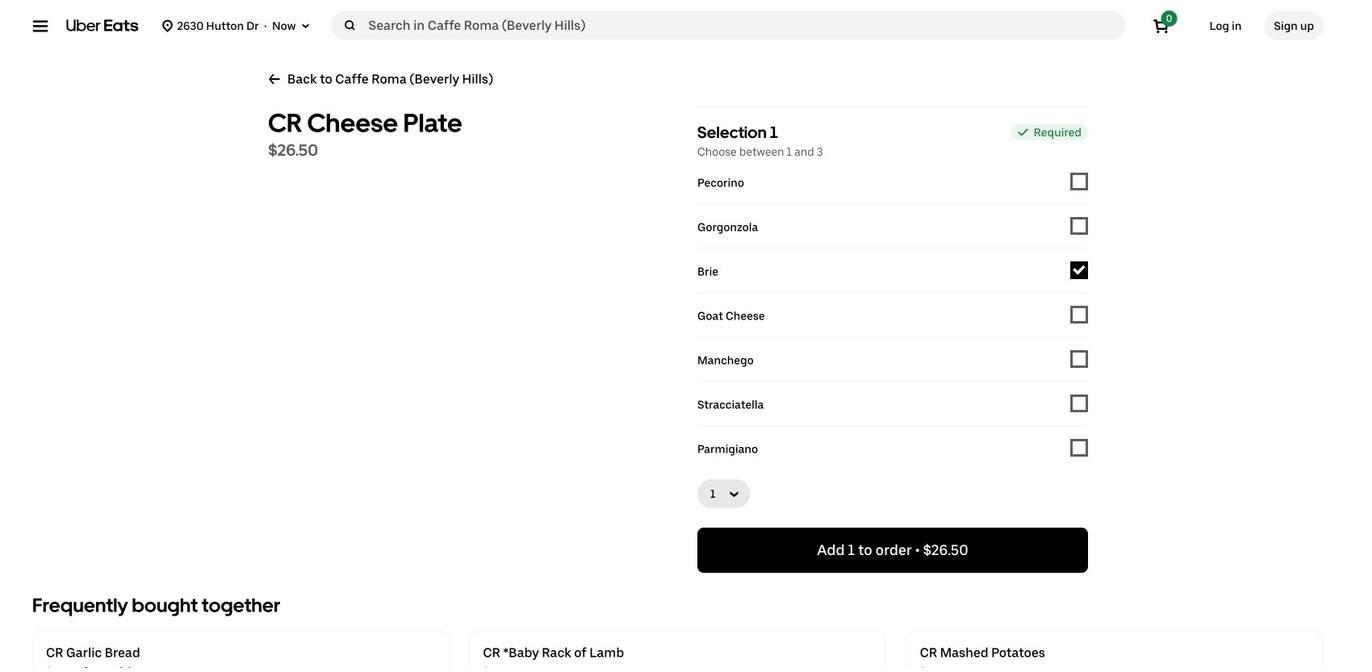 Task type: locate. For each thing, give the bounding box(es) containing it.
deliver to image
[[161, 19, 174, 32]]



Task type: vqa. For each thing, say whether or not it's contained in the screenshot.
Go back image
yes



Task type: describe. For each thing, give the bounding box(es) containing it.
go back image
[[268, 73, 281, 86]]

main navigation menu image
[[32, 18, 48, 34]]

deliver to image
[[299, 19, 312, 32]]

uber eats home image
[[66, 19, 138, 32]]

Search in Caffe Roma (Beverly Hills) text field
[[369, 17, 1119, 34]]



